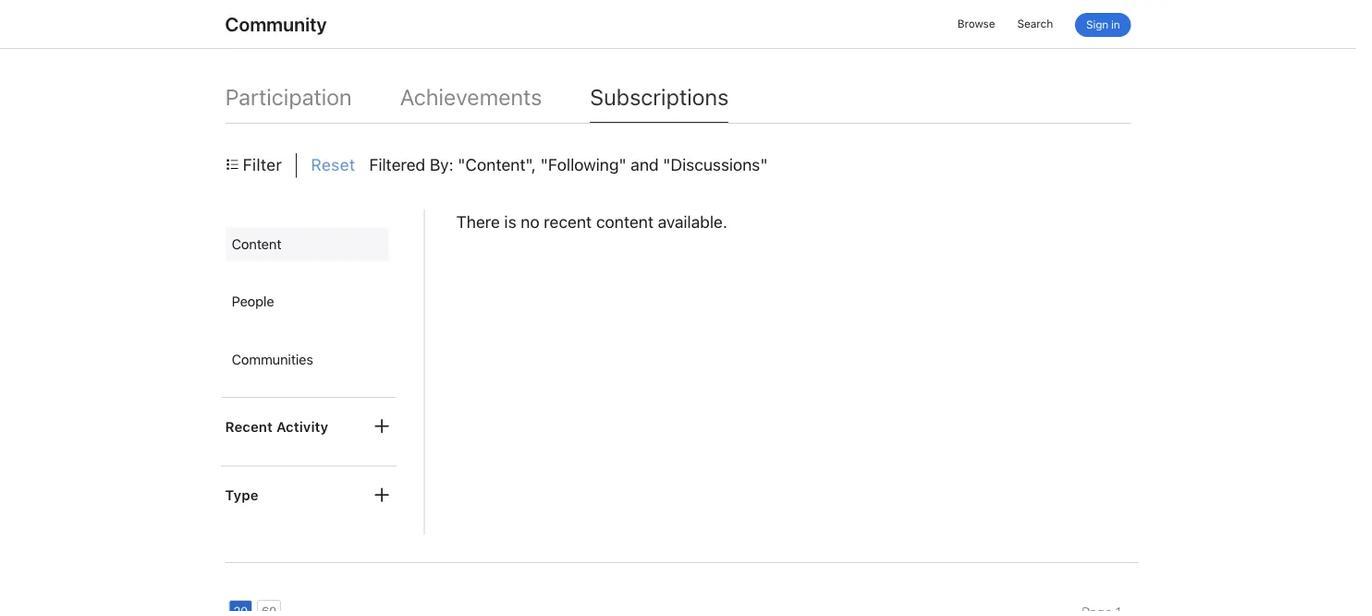 Task type: vqa. For each thing, say whether or not it's contained in the screenshot.
Browse at the top of the page
yes



Task type: locate. For each thing, give the bounding box(es) containing it.
communities
[[232, 352, 313, 369]]

people button
[[226, 286, 389, 320]]

None text field
[[1068, 603, 1135, 612]]

group
[[221, 224, 396, 381]]

by:
[[430, 156, 453, 176]]

subscriptions
[[590, 85, 728, 112]]

communities button
[[226, 344, 389, 378]]

available.
[[658, 213, 727, 232]]

achievements
[[400, 85, 542, 112]]

type
[[225, 488, 258, 505]]

and
[[631, 156, 659, 176]]

group containing content
[[221, 224, 396, 381]]

there
[[456, 213, 500, 232]]

participation
[[225, 85, 352, 112]]

there is no recent content available.
[[456, 213, 727, 232]]

no
[[521, 213, 539, 232]]

reset
[[311, 156, 355, 176]]

recent
[[544, 213, 592, 232]]

filtered
[[369, 156, 425, 176]]

filter
[[243, 156, 282, 176]]

"content",
[[458, 156, 536, 176]]

activity
[[276, 419, 328, 436]]

reset button
[[311, 154, 355, 178]]

"following"
[[540, 156, 626, 176]]



Task type: describe. For each thing, give the bounding box(es) containing it.
subscriptions link
[[590, 85, 728, 124]]

recent
[[225, 419, 273, 436]]

community
[[225, 12, 327, 36]]

browse
[[958, 17, 995, 31]]

sign
[[1086, 18, 1108, 31]]

recent activity button
[[225, 417, 400, 438]]

recent activity
[[225, 419, 328, 436]]

filter button
[[225, 154, 282, 178]]

is
[[504, 213, 516, 232]]

in
[[1111, 18, 1120, 31]]

search link
[[1017, 14, 1053, 34]]

type button
[[225, 486, 400, 507]]

content
[[596, 213, 653, 232]]

achievements link
[[400, 85, 542, 123]]

filtered by: "content", "following" and "discussions"
[[369, 156, 768, 176]]

search
[[1017, 17, 1053, 31]]

sign in link
[[1075, 13, 1131, 37]]

browse link
[[958, 14, 995, 34]]

participation link
[[225, 85, 352, 123]]

content button
[[226, 228, 389, 262]]

"discussions"
[[663, 156, 768, 176]]

people
[[232, 294, 274, 311]]

sign in
[[1086, 18, 1120, 31]]

content
[[232, 236, 281, 253]]

community link
[[225, 12, 327, 36]]



